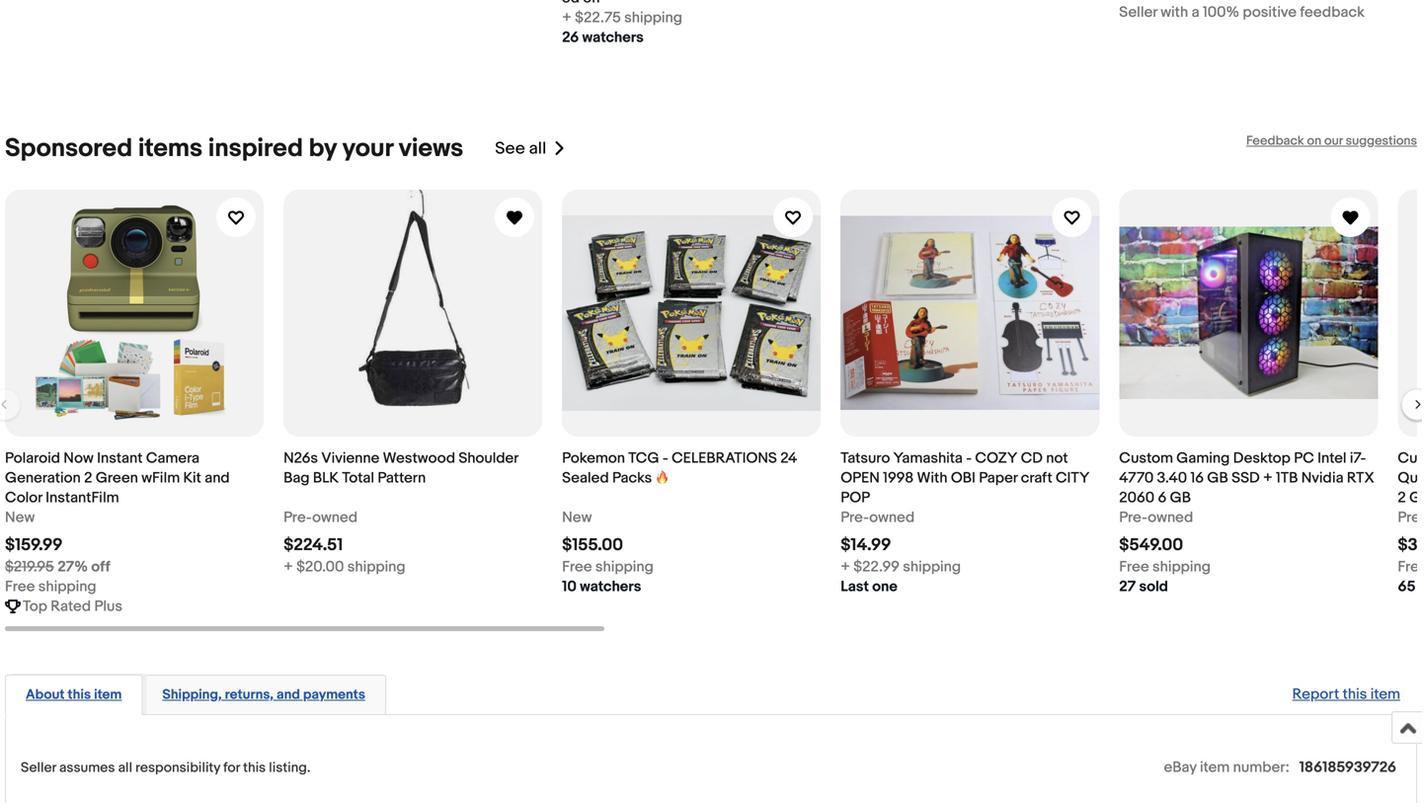 Task type: locate. For each thing, give the bounding box(es) containing it.
None text field
[[562, 0, 600, 8]]

pre- up $36
[[1398, 509, 1423, 527]]

pre- up $224.51 on the bottom left of page
[[284, 509, 312, 527]]

tab list
[[5, 671, 1418, 715]]

city
[[1056, 469, 1090, 487]]

- inside tatsuro yamashita - cozy cd not open 1998 with obi paper craft  city pop pre-owned $14.99 + $22.99 shipping last one
[[967, 450, 972, 467]]

watchers inside '+ $22.75 shipping 26 watchers'
[[583, 29, 644, 46]]

see all link
[[495, 133, 566, 164]]

kit
[[183, 469, 201, 487]]

2 horizontal spatial item
[[1371, 686, 1401, 703]]

$159.99 text field
[[5, 535, 63, 556]]

free up 27
[[1120, 558, 1150, 576]]

previous price $219.95 27% off text field
[[5, 557, 110, 577]]

all
[[529, 138, 547, 159], [118, 760, 132, 776]]

ebay
[[1165, 759, 1197, 776]]

- up "obi"
[[967, 450, 972, 467]]

2 horizontal spatial owned
[[1148, 509, 1194, 527]]

$36 text field
[[1398, 535, 1423, 556]]

rated
[[51, 598, 91, 615]]

item for report this item
[[1371, 686, 1401, 703]]

26
[[562, 29, 579, 46]]

Free shipping text field
[[562, 557, 654, 577], [1120, 557, 1211, 577], [5, 577, 96, 597]]

item right about
[[94, 687, 122, 703]]

color
[[5, 489, 42, 507]]

10
[[562, 578, 577, 596]]

and right returns,
[[277, 687, 300, 703]]

see all
[[495, 138, 547, 159]]

shipping
[[625, 9, 683, 27], [348, 558, 406, 576], [596, 558, 654, 576], [903, 558, 962, 576], [1153, 558, 1211, 576], [38, 578, 96, 596]]

new down color
[[5, 509, 35, 527]]

pc
[[1295, 450, 1315, 467]]

new up $155.00 'text box'
[[562, 509, 592, 527]]

item inside about this item button
[[94, 687, 122, 703]]

2 horizontal spatial free shipping text field
[[1120, 557, 1211, 577]]

$219.95
[[5, 558, 54, 576]]

owned up $14.99
[[870, 509, 915, 527]]

$36
[[1398, 535, 1423, 556]]

and inside button
[[277, 687, 300, 703]]

$155.00
[[562, 535, 624, 556]]

1 horizontal spatial new
[[562, 509, 592, 527]]

free shipping text field up top
[[5, 577, 96, 597]]

gb right 16
[[1208, 469, 1229, 487]]

1 horizontal spatial seller
[[1120, 3, 1158, 21]]

free down $219.95 at the left of page
[[5, 578, 35, 596]]

this right for
[[243, 760, 266, 776]]

this for about
[[68, 687, 91, 703]]

shipping, returns, and payments button
[[162, 686, 365, 704]]

4770
[[1120, 469, 1154, 487]]

0 vertical spatial seller
[[1120, 3, 1158, 21]]

this inside report this item link
[[1343, 686, 1368, 703]]

1 vertical spatial gb
[[1171, 489, 1192, 507]]

- for tatsuro yamashita - cozy cd not open 1998 with obi paper craft  city pop pre-owned $14.99 + $22.99 shipping last one
[[967, 450, 972, 467]]

2060
[[1120, 489, 1155, 507]]

🔥
[[656, 469, 670, 487]]

inspired
[[208, 133, 303, 164]]

shipping up rated
[[38, 578, 96, 596]]

this inside about this item button
[[68, 687, 91, 703]]

shipping inside tatsuro yamashita - cozy cd not open 1998 with obi paper craft  city pop pre-owned $14.99 + $22.99 shipping last one
[[903, 558, 962, 576]]

pre-
[[284, 509, 312, 527], [841, 509, 870, 527], [1120, 509, 1148, 527], [1398, 509, 1423, 527]]

feedback on our suggestions link
[[1247, 133, 1418, 149]]

0 horizontal spatial and
[[205, 469, 230, 487]]

seller for seller with a 100% positive feedback
[[1120, 3, 1158, 21]]

sponsored items inspired by your views
[[5, 133, 464, 164]]

cus
[[1398, 450, 1423, 467]]

this right about
[[68, 687, 91, 703]]

0 horizontal spatial gb
[[1171, 489, 1192, 507]]

all right assumes
[[118, 760, 132, 776]]

about this item
[[26, 687, 122, 703]]

2 horizontal spatial this
[[1343, 686, 1368, 703]]

shipping up 10 watchers text box
[[596, 558, 654, 576]]

1 horizontal spatial free shipping text field
[[562, 557, 654, 577]]

watchers inside new $155.00 free shipping 10 watchers
[[580, 578, 642, 596]]

+
[[562, 9, 572, 27], [1264, 469, 1273, 487], [284, 558, 293, 576], [841, 558, 851, 576]]

seller inside text box
[[1120, 3, 1158, 21]]

1 horizontal spatial all
[[529, 138, 547, 159]]

not
[[1047, 450, 1069, 467]]

watchers down the + $22.75 shipping text box
[[583, 29, 644, 46]]

a
[[1192, 3, 1200, 21]]

cd
[[1021, 450, 1043, 467]]

about
[[26, 687, 65, 703]]

and right kit
[[205, 469, 230, 487]]

1 owned from the left
[[312, 509, 358, 527]]

seller left assumes
[[21, 760, 56, 776]]

3 owned from the left
[[1148, 509, 1194, 527]]

with
[[917, 469, 948, 487]]

+ up last
[[841, 558, 851, 576]]

free up 10
[[562, 558, 592, 576]]

open
[[841, 469, 880, 487]]

1 new from the left
[[5, 509, 35, 527]]

for
[[223, 760, 240, 776]]

$20.00
[[297, 558, 344, 576]]

responsibility
[[135, 760, 220, 776]]

feedback
[[1301, 3, 1365, 21]]

pokemon
[[562, 450, 625, 467]]

sealed
[[562, 469, 609, 487]]

sponsored
[[5, 133, 133, 164]]

item inside report this item link
[[1371, 686, 1401, 703]]

shipping up sold
[[1153, 558, 1211, 576]]

+ $22.75 shipping text field
[[562, 8, 683, 28]]

free up 65 s text field
[[1398, 558, 1423, 576]]

- for pokemon tcg - celebrations 24 sealed packs 🔥
[[663, 450, 669, 467]]

top
[[23, 598, 47, 615]]

shipping right $22.99 on the right bottom of the page
[[903, 558, 962, 576]]

$14.99
[[841, 535, 892, 556]]

gb
[[1208, 469, 1229, 487], [1171, 489, 1192, 507]]

2 pre-owned text field from the left
[[1120, 508, 1194, 528]]

+ up 26
[[562, 9, 572, 27]]

pop
[[841, 489, 871, 507]]

+ left 1tb
[[1264, 469, 1273, 487]]

2 - from the left
[[967, 450, 972, 467]]

27
[[1120, 578, 1136, 596]]

2 pre- from the left
[[841, 509, 870, 527]]

obi
[[951, 469, 976, 487]]

gb right 6
[[1171, 489, 1192, 507]]

tatsuro
[[841, 450, 891, 467]]

instant
[[97, 450, 143, 467]]

owned inside tatsuro yamashita - cozy cd not open 1998 with obi paper craft  city pop pre-owned $14.99 + $22.99 shipping last one
[[870, 509, 915, 527]]

2 new from the left
[[562, 509, 592, 527]]

item right ebay
[[1201, 759, 1230, 776]]

shipping inside polaroid now instant camera generation 2 green wfilm kit and color instantfilm new $159.99 $219.95 27% off free shipping
[[38, 578, 96, 596]]

+ left $20.00
[[284, 558, 293, 576]]

pre-owned text field up $224.51 text field
[[284, 508, 358, 528]]

item for about this item
[[94, 687, 122, 703]]

owned down 6
[[1148, 509, 1194, 527]]

ebay item number: 186185939726
[[1165, 759, 1397, 776]]

0 horizontal spatial this
[[68, 687, 91, 703]]

shipping up the '26 watchers' text field
[[625, 9, 683, 27]]

free shipping text field down $155.00
[[562, 557, 654, 577]]

0 horizontal spatial item
[[94, 687, 122, 703]]

1 horizontal spatial -
[[967, 450, 972, 467]]

top rated plus
[[23, 598, 122, 615]]

owned
[[312, 509, 358, 527], [870, 509, 915, 527], [1148, 509, 1194, 527]]

0 horizontal spatial new
[[5, 509, 35, 527]]

free shipping text field up sold
[[1120, 557, 1211, 577]]

shipping inside new $155.00 free shipping 10 watchers
[[596, 558, 654, 576]]

0 vertical spatial and
[[205, 469, 230, 487]]

Pre-owned text field
[[284, 508, 358, 528], [1120, 508, 1194, 528]]

1 pre-owned text field from the left
[[284, 508, 358, 528]]

seller left with
[[1120, 3, 1158, 21]]

and inside polaroid now instant camera generation 2 green wfilm kit and color instantfilm new $159.99 $219.95 27% off free shipping
[[205, 469, 230, 487]]

0 horizontal spatial pre-owned text field
[[284, 508, 358, 528]]

free inside polaroid now instant camera generation 2 green wfilm kit and color instantfilm new $159.99 $219.95 27% off free shipping
[[5, 578, 35, 596]]

0 horizontal spatial -
[[663, 450, 669, 467]]

0 horizontal spatial seller
[[21, 760, 56, 776]]

watchers
[[583, 29, 644, 46], [580, 578, 642, 596]]

free shipping text field for $155.00
[[562, 557, 654, 577]]

Free text field
[[1398, 557, 1423, 577]]

new $155.00 free shipping 10 watchers
[[562, 509, 654, 596]]

1 horizontal spatial and
[[277, 687, 300, 703]]

1 vertical spatial watchers
[[580, 578, 642, 596]]

1 vertical spatial and
[[277, 687, 300, 703]]

Pre-owned text field
[[841, 508, 915, 528]]

about this item button
[[26, 686, 122, 704]]

pre-owned text field down 6
[[1120, 508, 1194, 528]]

s
[[1420, 578, 1423, 596]]

craft
[[1021, 469, 1053, 487]]

0 vertical spatial all
[[529, 138, 547, 159]]

report this item
[[1293, 686, 1401, 703]]

0 horizontal spatial all
[[118, 760, 132, 776]]

3 pre- from the left
[[1120, 509, 1148, 527]]

1998
[[883, 469, 914, 487]]

shipping right $20.00
[[348, 558, 406, 576]]

report this item link
[[1283, 676, 1411, 713]]

this for report
[[1343, 686, 1368, 703]]

item right report in the bottom of the page
[[1371, 686, 1401, 703]]

0 vertical spatial gb
[[1208, 469, 1229, 487]]

suggestions
[[1346, 133, 1418, 149]]

this right report in the bottom of the page
[[1343, 686, 1368, 703]]

3.40
[[1158, 469, 1188, 487]]

2 owned from the left
[[870, 509, 915, 527]]

generation
[[5, 469, 81, 487]]

$224.51
[[284, 535, 343, 556]]

1 vertical spatial seller
[[21, 760, 56, 776]]

$224.51 text field
[[284, 535, 343, 556]]

owned up $224.51 on the bottom left of page
[[312, 509, 358, 527]]

1 pre- from the left
[[284, 509, 312, 527]]

$22.75
[[575, 9, 621, 27]]

free shipping text field for $549.00
[[1120, 557, 1211, 577]]

- inside pokemon tcg - celebrations 24 sealed packs 🔥
[[663, 450, 669, 467]]

$22.99
[[854, 558, 900, 576]]

4 pre- from the left
[[1398, 509, 1423, 527]]

65
[[1398, 578, 1416, 596]]

seller with a 100% positive feedback
[[1120, 3, 1365, 21]]

item
[[1371, 686, 1401, 703], [94, 687, 122, 703], [1201, 759, 1230, 776]]

new inside polaroid now instant camera generation 2 green wfilm kit and color instantfilm new $159.99 $219.95 27% off free shipping
[[5, 509, 35, 527]]

1 horizontal spatial owned
[[870, 509, 915, 527]]

0 vertical spatial watchers
[[583, 29, 644, 46]]

0 horizontal spatial owned
[[312, 509, 358, 527]]

65 s text field
[[1398, 577, 1423, 597]]

seller for seller assumes all responsibility for this listing.
[[21, 760, 56, 776]]

watchers right 10
[[580, 578, 642, 596]]

all right 'see'
[[529, 138, 547, 159]]

pre- down pop
[[841, 509, 870, 527]]

1 horizontal spatial pre-owned text field
[[1120, 508, 1194, 528]]

pre- down 2060
[[1120, 509, 1148, 527]]

- up 🔥
[[663, 450, 669, 467]]

1 - from the left
[[663, 450, 669, 467]]

desktop
[[1234, 450, 1291, 467]]

wfilm
[[141, 469, 180, 487]]

1 vertical spatial all
[[118, 760, 132, 776]]

cozy
[[976, 450, 1018, 467]]



Task type: describe. For each thing, give the bounding box(es) containing it.
pre- inside the pre-owned $224.51 + $20.00 shipping
[[284, 509, 312, 527]]

vivienne
[[321, 450, 380, 467]]

seller assumes all responsibility for this listing.
[[21, 760, 311, 776]]

rtx
[[1348, 469, 1375, 487]]

+ inside custom gaming desktop pc intel i7- 4770 3.40 16 gb ssd + 1tb nvidia rtx 2060 6 gb pre-owned $549.00 free shipping 27 sold
[[1264, 469, 1273, 487]]

Last one text field
[[841, 577, 898, 597]]

custom gaming desktop pc intel i7- 4770 3.40 16 gb ssd + 1tb nvidia rtx 2060 6 gb pre-owned $549.00 free shipping 27 sold
[[1120, 450, 1375, 596]]

total
[[342, 469, 374, 487]]

celebrations
[[672, 450, 777, 467]]

returns,
[[225, 687, 274, 703]]

16
[[1191, 469, 1205, 487]]

packs
[[613, 469, 652, 487]]

1 horizontal spatial this
[[243, 760, 266, 776]]

pokemon tcg - celebrations 24 sealed packs 🔥
[[562, 450, 798, 487]]

now
[[64, 450, 94, 467]]

assumes
[[59, 760, 115, 776]]

new inside new $155.00 free shipping 10 watchers
[[562, 509, 592, 527]]

sold
[[1140, 578, 1169, 596]]

paper
[[979, 469, 1018, 487]]

1tb
[[1277, 469, 1299, 487]]

cus pre- $36 free 65 s
[[1398, 450, 1423, 596]]

$155.00 text field
[[562, 535, 624, 556]]

shipping inside '+ $22.75 shipping 26 watchers'
[[625, 9, 683, 27]]

186185939726
[[1300, 759, 1397, 776]]

$549.00 text field
[[1120, 535, 1184, 556]]

report
[[1293, 686, 1340, 703]]

2
[[84, 469, 92, 487]]

on
[[1308, 133, 1322, 149]]

$549.00
[[1120, 535, 1184, 556]]

your
[[342, 133, 393, 164]]

seller with a 100% positive feedback link
[[1120, 0, 1379, 22]]

+ $20.00 shipping text field
[[284, 557, 406, 577]]

westwood
[[383, 450, 456, 467]]

nvidia
[[1302, 469, 1344, 487]]

10 watchers text field
[[562, 577, 642, 597]]

27 sold text field
[[1120, 577, 1169, 597]]

intel
[[1318, 450, 1347, 467]]

off
[[91, 558, 110, 576]]

pre- inside tatsuro yamashita - cozy cd not open 1998 with obi paper craft  city pop pre-owned $14.99 + $22.99 shipping last one
[[841, 509, 870, 527]]

New text field
[[562, 508, 592, 528]]

Seller with a 100% positive feedback text field
[[1120, 2, 1365, 22]]

feedback
[[1247, 133, 1305, 149]]

+ inside tatsuro yamashita - cozy cd not open 1998 with obi paper craft  city pop pre-owned $14.99 + $22.99 shipping last one
[[841, 558, 851, 576]]

polaroid
[[5, 450, 60, 467]]

listing.
[[269, 760, 311, 776]]

i7-
[[1351, 450, 1367, 467]]

pre-owned $224.51 + $20.00 shipping
[[284, 509, 406, 576]]

shipping inside custom gaming desktop pc intel i7- 4770 3.40 16 gb ssd + 1tb nvidia rtx 2060 6 gb pre-owned $549.00 free shipping 27 sold
[[1153, 558, 1211, 576]]

See all text field
[[495, 138, 547, 159]]

100%
[[1203, 3, 1240, 21]]

last
[[841, 578, 869, 596]]

New text field
[[5, 508, 35, 528]]

1 horizontal spatial gb
[[1208, 469, 1229, 487]]

shoulder
[[459, 450, 519, 467]]

views
[[399, 133, 464, 164]]

pre-owned text field for $549.00
[[1120, 508, 1194, 528]]

custom
[[1120, 450, 1174, 467]]

Top Rated Plus text field
[[23, 597, 122, 616]]

$14.99 text field
[[841, 535, 892, 556]]

26 watchers text field
[[562, 28, 644, 47]]

tab list containing about this item
[[5, 671, 1418, 715]]

tcg
[[629, 450, 660, 467]]

bag
[[284, 469, 310, 487]]

owned inside custom gaming desktop pc intel i7- 4770 3.40 16 gb ssd + 1tb nvidia rtx 2060 6 gb pre-owned $549.00 free shipping 27 sold
[[1148, 509, 1194, 527]]

payments
[[303, 687, 365, 703]]

blk
[[313, 469, 339, 487]]

pattern
[[378, 469, 426, 487]]

pre-owned text field for $224.51
[[284, 508, 358, 528]]

gaming
[[1177, 450, 1231, 467]]

ssd
[[1232, 469, 1260, 487]]

with
[[1161, 3, 1189, 21]]

one
[[873, 578, 898, 596]]

yamashita
[[894, 450, 963, 467]]

free inside new $155.00 free shipping 10 watchers
[[562, 558, 592, 576]]

owned inside the pre-owned $224.51 + $20.00 shipping
[[312, 509, 358, 527]]

shipping inside the pre-owned $224.51 + $20.00 shipping
[[348, 558, 406, 576]]

green
[[96, 469, 138, 487]]

0 horizontal spatial free shipping text field
[[5, 577, 96, 597]]

tatsuro yamashita - cozy cd not open 1998 with obi paper craft  city pop pre-owned $14.99 + $22.99 shipping last one
[[841, 450, 1090, 596]]

feedback on our suggestions
[[1247, 133, 1418, 149]]

our
[[1325, 133, 1344, 149]]

1 horizontal spatial item
[[1201, 759, 1230, 776]]

+ inside '+ $22.75 shipping 26 watchers'
[[562, 9, 572, 27]]

instantfilm
[[46, 489, 119, 507]]

24
[[781, 450, 798, 467]]

polaroid now instant camera generation 2 green wfilm kit and color instantfilm new $159.99 $219.95 27% off free shipping
[[5, 450, 230, 596]]

pre- inside custom gaming desktop pc intel i7- 4770 3.40 16 gb ssd + 1tb nvidia rtx 2060 6 gb pre-owned $549.00 free shipping 27 sold
[[1120, 509, 1148, 527]]

+ $22.99 shipping text field
[[841, 557, 962, 577]]

n26s vivienne westwood shoulder bag blk total pattern
[[284, 450, 519, 487]]

shipping, returns, and payments
[[162, 687, 365, 703]]

27%
[[58, 558, 88, 576]]

6
[[1159, 489, 1167, 507]]

+ inside the pre-owned $224.51 + $20.00 shipping
[[284, 558, 293, 576]]

plus
[[94, 598, 122, 615]]

number:
[[1234, 759, 1290, 776]]

free inside custom gaming desktop pc intel i7- 4770 3.40 16 gb ssd + 1tb nvidia rtx 2060 6 gb pre-owned $549.00 free shipping 27 sold
[[1120, 558, 1150, 576]]

positive
[[1243, 3, 1297, 21]]

Pre- text field
[[1398, 508, 1423, 528]]



Task type: vqa. For each thing, say whether or not it's contained in the screenshot.
the middle owned
yes



